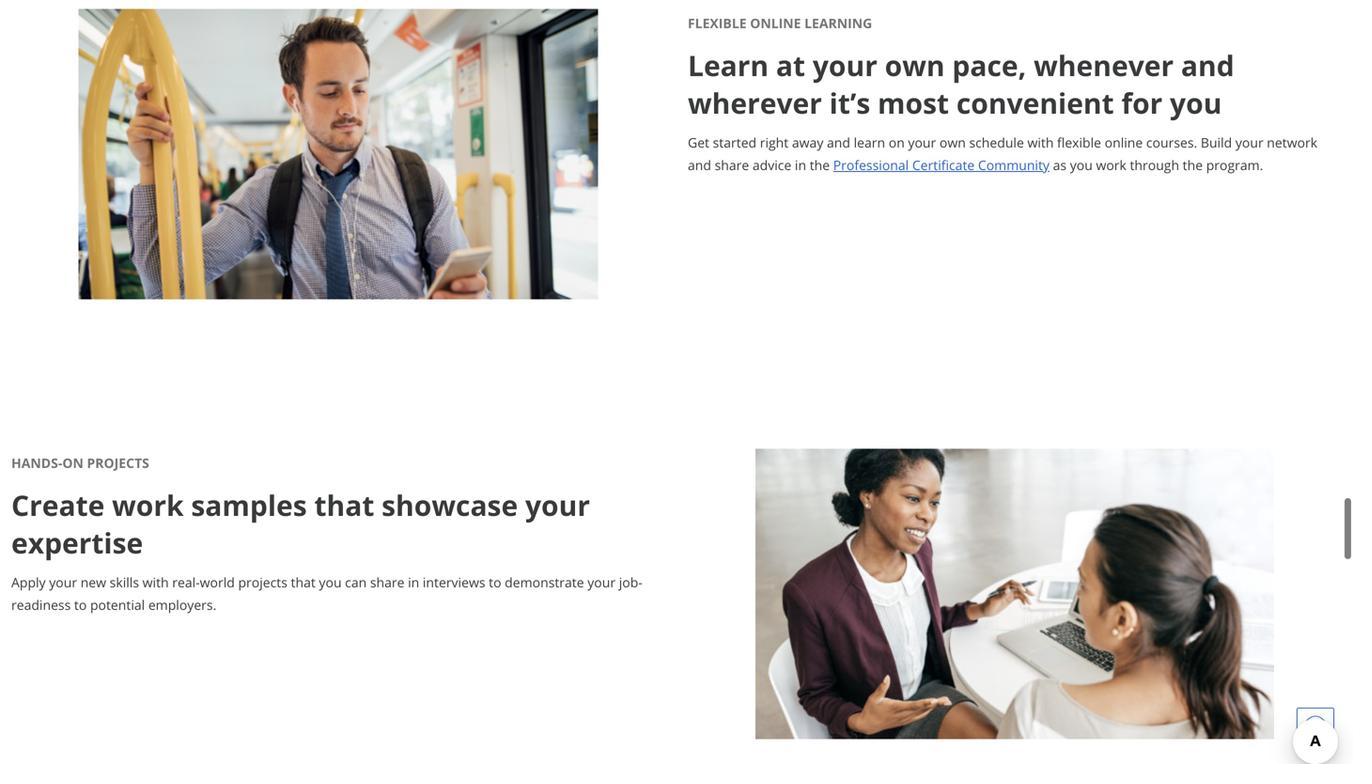 Task type: locate. For each thing, give the bounding box(es) containing it.
the
[[810, 156, 830, 174], [1183, 156, 1203, 174]]

in
[[795, 156, 806, 174], [408, 573, 419, 591]]

on
[[62, 454, 84, 472]]

create work samples that showcase your expertise
[[11, 486, 590, 562]]

share right can
[[370, 573, 405, 591]]

with left real-
[[143, 573, 169, 591]]

1 horizontal spatial work
[[1096, 156, 1127, 174]]

1 vertical spatial in
[[408, 573, 419, 591]]

0 vertical spatial in
[[795, 156, 806, 174]]

that inside "apply your new skills with real-world projects that you can share in interviews to demonstrate your job- readiness to potential employers."
[[291, 573, 316, 591]]

advice
[[753, 156, 792, 174]]

your down learning
[[813, 46, 878, 84]]

your left new
[[49, 573, 77, 591]]

get started right away and learn on your own schedule with flexible online courses. build your network and share advice in the
[[688, 133, 1318, 174]]

you up build
[[1170, 83, 1222, 122]]

that
[[314, 486, 374, 524], [291, 573, 316, 591]]

0 horizontal spatial and
[[688, 156, 711, 174]]

professional certificate community as you work through the program.
[[833, 156, 1264, 174]]

in down "away"
[[795, 156, 806, 174]]

your inside create work samples that showcase your expertise
[[525, 486, 590, 524]]

work down projects
[[112, 486, 184, 524]]

hands-
[[11, 454, 62, 472]]

1 vertical spatial and
[[827, 133, 851, 151]]

wherever
[[688, 83, 822, 122]]

and
[[1181, 46, 1235, 84], [827, 133, 851, 151], [688, 156, 711, 174]]

1 vertical spatial own
[[940, 133, 966, 151]]

learning
[[805, 14, 872, 32]]

right
[[760, 133, 789, 151]]

professional certificate community link
[[833, 156, 1050, 174]]

to right interviews
[[489, 573, 501, 591]]

and inside learn at your own pace, whenever and wherever it's most convenient for you
[[1181, 46, 1235, 84]]

and left learn
[[827, 133, 851, 151]]

with
[[1028, 133, 1054, 151], [143, 573, 169, 591]]

in left interviews
[[408, 573, 419, 591]]

own inside learn at your own pace, whenever and wherever it's most convenient for you
[[885, 46, 945, 84]]

1 vertical spatial to
[[74, 596, 87, 614]]

0 horizontal spatial work
[[112, 486, 184, 524]]

with up professional certificate community as you work through the program.
[[1028, 133, 1054, 151]]

help center image
[[1305, 715, 1327, 738]]

the down "away"
[[810, 156, 830, 174]]

projects
[[87, 454, 149, 472]]

you right as
[[1070, 156, 1093, 174]]

0 horizontal spatial share
[[370, 573, 405, 591]]

1 vertical spatial with
[[143, 573, 169, 591]]

2 vertical spatial and
[[688, 156, 711, 174]]

that inside create work samples that showcase your expertise
[[314, 486, 374, 524]]

1 horizontal spatial you
[[1070, 156, 1093, 174]]

0 horizontal spatial in
[[408, 573, 419, 591]]

0 vertical spatial and
[[1181, 46, 1235, 84]]

you
[[1170, 83, 1222, 122], [1070, 156, 1093, 174], [319, 573, 342, 591]]

0 vertical spatial share
[[715, 156, 749, 174]]

0 vertical spatial with
[[1028, 133, 1054, 151]]

work inside create work samples that showcase your expertise
[[112, 486, 184, 524]]

1 vertical spatial that
[[291, 573, 316, 591]]

flexible
[[688, 14, 747, 32]]

job-
[[619, 573, 643, 591]]

own
[[885, 46, 945, 84], [940, 133, 966, 151]]

and down get
[[688, 156, 711, 174]]

the down courses. at top right
[[1183, 156, 1203, 174]]

1 vertical spatial share
[[370, 573, 405, 591]]

new
[[81, 573, 106, 591]]

own left pace,
[[885, 46, 945, 84]]

0 vertical spatial own
[[885, 46, 945, 84]]

own up certificate
[[940, 133, 966, 151]]

work
[[1096, 156, 1127, 174], [112, 486, 184, 524]]

2 horizontal spatial and
[[1181, 46, 1235, 84]]

started
[[713, 133, 757, 151]]

0 horizontal spatial with
[[143, 573, 169, 591]]

projects
[[238, 573, 288, 591]]

2 the from the left
[[1183, 156, 1203, 174]]

to down new
[[74, 596, 87, 614]]

work down online
[[1096, 156, 1127, 174]]

with inside get started right away and learn on your own schedule with flexible online courses. build your network and share advice in the
[[1028, 133, 1054, 151]]

through
[[1130, 156, 1180, 174]]

1 horizontal spatial with
[[1028, 133, 1054, 151]]

1 horizontal spatial to
[[489, 573, 501, 591]]

1 horizontal spatial the
[[1183, 156, 1203, 174]]

0 vertical spatial you
[[1170, 83, 1222, 122]]

1 horizontal spatial and
[[827, 133, 851, 151]]

0 vertical spatial that
[[314, 486, 374, 524]]

certificate
[[912, 156, 975, 174]]

and right "for"
[[1181, 46, 1235, 84]]

share down the started
[[715, 156, 749, 174]]

schedule
[[969, 133, 1024, 151]]

expertise
[[11, 523, 143, 562]]

1 the from the left
[[810, 156, 830, 174]]

your up the demonstrate
[[525, 486, 590, 524]]

that up can
[[314, 486, 374, 524]]

that right the projects
[[291, 573, 316, 591]]

1 horizontal spatial share
[[715, 156, 749, 174]]

it's
[[830, 83, 871, 122]]

0 horizontal spatial to
[[74, 596, 87, 614]]

2 horizontal spatial you
[[1170, 83, 1222, 122]]

share inside "apply your new skills with real-world projects that you can share in interviews to demonstrate your job- readiness to potential employers."
[[370, 573, 405, 591]]

0 horizontal spatial the
[[810, 156, 830, 174]]

1 vertical spatial work
[[112, 486, 184, 524]]

0 vertical spatial to
[[489, 573, 501, 591]]

you inside "apply your new skills with real-world projects that you can share in interviews to demonstrate your job- readiness to potential employers."
[[319, 573, 342, 591]]

2 vertical spatial you
[[319, 573, 342, 591]]

your inside learn at your own pace, whenever and wherever it's most convenient for you
[[813, 46, 878, 84]]

learn
[[854, 133, 885, 151]]

0 horizontal spatial you
[[319, 573, 342, 591]]

you left can
[[319, 573, 342, 591]]

share inside get started right away and learn on your own schedule with flexible online courses. build your network and share advice in the
[[715, 156, 749, 174]]

share
[[715, 156, 749, 174], [370, 573, 405, 591]]

to
[[489, 573, 501, 591], [74, 596, 87, 614]]

1 vertical spatial you
[[1070, 156, 1093, 174]]

1 horizontal spatial in
[[795, 156, 806, 174]]

your
[[813, 46, 878, 84], [908, 133, 936, 151], [1236, 133, 1264, 151], [525, 486, 590, 524], [49, 573, 77, 591], [588, 573, 616, 591]]

as
[[1053, 156, 1067, 174]]

learn
[[688, 46, 769, 84]]



Task type: describe. For each thing, give the bounding box(es) containing it.
create
[[11, 486, 105, 524]]

world
[[200, 573, 235, 591]]

your up program.
[[1236, 133, 1264, 151]]

your right on
[[908, 133, 936, 151]]

the inside get started right away and learn on your own schedule with flexible online courses. build your network and share advice in the
[[810, 156, 830, 174]]

can
[[345, 573, 367, 591]]

demonstrate
[[505, 573, 584, 591]]

courses.
[[1147, 133, 1198, 151]]

professional
[[833, 156, 909, 174]]

hands-on projects
[[11, 454, 149, 472]]

your left job-
[[588, 573, 616, 591]]

with inside "apply your new skills with real-world projects that you can share in interviews to demonstrate your job- readiness to potential employers."
[[143, 573, 169, 591]]

0 vertical spatial work
[[1096, 156, 1127, 174]]

own inside get started right away and learn on your own schedule with flexible online courses. build your network and share advice in the
[[940, 133, 966, 151]]

online
[[750, 14, 801, 32]]

showcase
[[382, 486, 518, 524]]

learn at your own pace, whenever and wherever it's most convenient for you
[[688, 46, 1235, 122]]

most
[[878, 83, 949, 122]]

potential
[[90, 596, 145, 614]]

convenient
[[957, 83, 1114, 122]]

flexible online learning
[[688, 14, 872, 32]]

employers.
[[148, 596, 216, 614]]

build
[[1201, 133, 1232, 151]]

readiness
[[11, 596, 71, 614]]

get
[[688, 133, 710, 151]]

apply your new skills with real-world projects that you can share in interviews to demonstrate your job- readiness to potential employers.
[[11, 573, 643, 614]]

pace,
[[952, 46, 1027, 84]]

whenever
[[1034, 46, 1174, 84]]

in inside "apply your new skills with real-world projects that you can share in interviews to demonstrate your job- readiness to potential employers."
[[408, 573, 419, 591]]

away
[[792, 133, 824, 151]]

program.
[[1207, 156, 1264, 174]]

interviews
[[423, 573, 485, 591]]

skills
[[110, 573, 139, 591]]

for
[[1122, 83, 1163, 122]]

at
[[776, 46, 806, 84]]

flexible
[[1057, 133, 1102, 151]]

apply
[[11, 573, 46, 591]]

real-
[[172, 573, 200, 591]]

samples
[[191, 486, 307, 524]]

network
[[1267, 133, 1318, 151]]

community
[[978, 156, 1050, 174]]

on
[[889, 133, 905, 151]]

online
[[1105, 133, 1143, 151]]

in inside get started right away and learn on your own schedule with flexible online courses. build your network and share advice in the
[[795, 156, 806, 174]]

you inside learn at your own pace, whenever and wherever it's most convenient for you
[[1170, 83, 1222, 122]]



Task type: vqa. For each thing, say whether or not it's contained in the screenshot.
3rd credit offered
no



